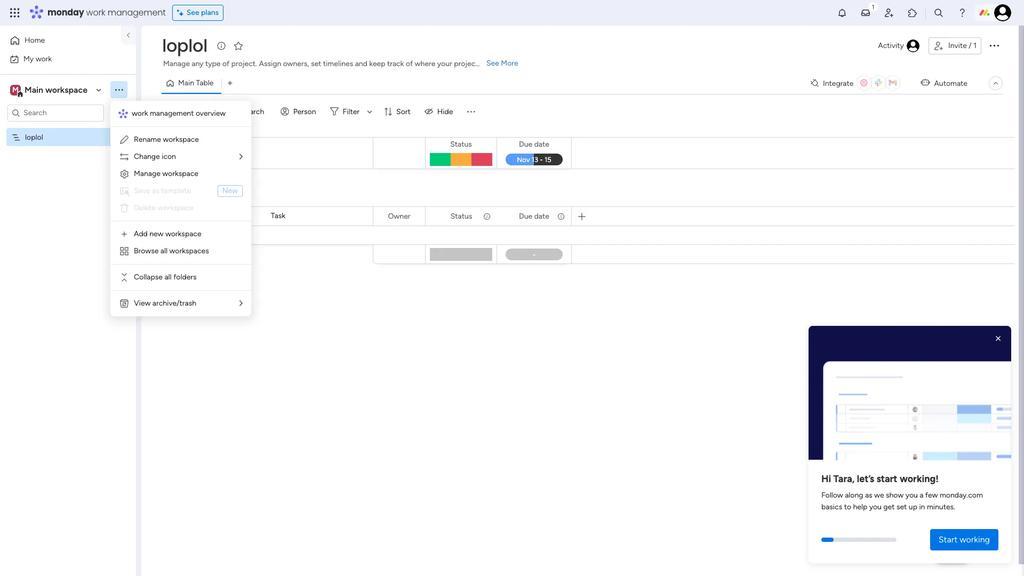 Task type: vqa. For each thing, say whether or not it's contained in the screenshot.
the v2 user feedback image
no



Task type: describe. For each thing, give the bounding box(es) containing it.
work management overview
[[132, 109, 226, 118]]

start working button
[[931, 530, 999, 551]]

activity button
[[875, 37, 925, 54]]

main table button
[[162, 75, 222, 92]]

change icon image
[[119, 152, 130, 162]]

see more link
[[486, 58, 520, 69]]

filter button
[[326, 103, 376, 120]]

add new group button
[[163, 283, 239, 301]]

and
[[355, 59, 368, 68]]

new task
[[166, 107, 198, 116]]

workspace for manage workspace
[[162, 169, 199, 178]]

help button
[[934, 546, 972, 564]]

+ Add task text field
[[189, 229, 368, 242]]

hi
[[822, 474, 832, 485]]

along
[[846, 491, 864, 500]]

my
[[23, 54, 34, 63]]

delete workspace menu item
[[119, 202, 243, 215]]

more
[[501, 59, 519, 68]]

folders
[[174, 273, 197, 282]]

manage for manage any type of project. assign owners, set timelines and keep track of where your project stands.
[[163, 59, 190, 68]]

a
[[920, 491, 924, 500]]

work for my
[[36, 54, 52, 63]]

add view image
[[228, 79, 232, 87]]

project.
[[232, 59, 257, 68]]

follow along as we show you a few monday.com basics to help you get set up in minutes.
[[822, 491, 984, 512]]

collapse
[[134, 273, 163, 282]]

column information image for due date
[[557, 212, 566, 221]]

list arrow image
[[240, 153, 243, 161]]

sort
[[397, 107, 411, 116]]

1
[[974, 41, 977, 50]]

invite
[[949, 41, 968, 50]]

start
[[939, 535, 958, 545]]

group
[[214, 287, 234, 296]]

0 vertical spatial loplol
[[162, 34, 208, 58]]

1 image
[[869, 1, 879, 13]]

main for main table
[[178, 78, 194, 88]]

rename
[[134, 135, 161, 144]]

hi tara, let's start working!
[[822, 474, 940, 485]]

workspace image
[[10, 84, 21, 96]]

lottie animation image
[[809, 330, 1012, 465]]

tara schultz image
[[995, 4, 1012, 21]]

start
[[877, 474, 898, 485]]

sort button
[[380, 103, 417, 120]]

monday work management
[[48, 6, 166, 19]]

workspace for delete workspace
[[158, 203, 194, 212]]

loplol field
[[160, 34, 210, 58]]

keep
[[370, 59, 386, 68]]

Owner field
[[386, 211, 413, 222]]

minutes.
[[928, 503, 956, 512]]

browse all workspaces image
[[119, 246, 130, 257]]

invite / 1
[[949, 41, 977, 50]]

due date field for status
[[517, 139, 552, 151]]

view archive/trash image
[[119, 298, 130, 309]]

apps image
[[908, 7, 919, 18]]

new task button
[[162, 103, 202, 120]]

hide
[[438, 107, 453, 116]]

assign
[[259, 59, 281, 68]]

loplol list box
[[0, 126, 136, 290]]

1 status field from the top
[[448, 139, 475, 151]]

lottie animation element
[[809, 326, 1012, 465]]

date for status
[[535, 140, 550, 149]]

change icon
[[134, 152, 176, 161]]

plans
[[201, 8, 219, 17]]

collapse all folders image
[[119, 272, 130, 283]]

let's
[[858, 474, 875, 485]]

integrate
[[824, 79, 854, 88]]

see more
[[487, 59, 519, 68]]

workspace for rename workspace
[[163, 135, 199, 144]]

type
[[205, 59, 221, 68]]

1 horizontal spatial you
[[906, 491, 919, 500]]

menu containing work management overview
[[111, 101, 251, 317]]

delete
[[134, 203, 156, 212]]

view archive/trash
[[134, 299, 196, 308]]

add new workspace image
[[119, 229, 130, 240]]

help
[[943, 550, 963, 560]]

browse
[[134, 247, 159, 256]]

due date for status
[[519, 140, 550, 149]]

week for this week
[[206, 140, 232, 154]]

activity
[[879, 41, 905, 50]]

menu image
[[466, 106, 477, 117]]

browse all workspaces
[[134, 247, 209, 256]]

new for workspace
[[150, 230, 164, 239]]

dapulse integrations image
[[811, 79, 819, 87]]

inbox image
[[861, 7, 872, 18]]

filter
[[343, 107, 360, 116]]

this week
[[184, 140, 232, 154]]

save
[[134, 186, 150, 195]]

main for main workspace
[[25, 85, 43, 95]]

2 of from the left
[[406, 59, 413, 68]]

project
[[454, 59, 479, 68]]

manage any type of project. assign owners, set timelines and keep track of where your project stands.
[[163, 59, 504, 68]]

owners,
[[283, 59, 309, 68]]

task inside button
[[183, 107, 198, 116]]

2 status field from the top
[[448, 211, 475, 222]]

add new workspace
[[134, 230, 202, 239]]

see plans
[[187, 8, 219, 17]]

add new group
[[183, 287, 234, 296]]

automate
[[935, 79, 968, 88]]

monday.com
[[941, 491, 984, 500]]

1 horizontal spatial task
[[271, 211, 286, 220]]

Search in workspace field
[[22, 107, 89, 119]]



Task type: locate. For each thing, give the bounding box(es) containing it.
add for add new workspace
[[134, 230, 148, 239]]

new inside menu
[[150, 230, 164, 239]]

show
[[887, 491, 904, 500]]

new up 'browse'
[[150, 230, 164, 239]]

1 horizontal spatial of
[[406, 59, 413, 68]]

start working
[[939, 535, 991, 545]]

select product image
[[10, 7, 20, 18]]

0 horizontal spatial of
[[223, 59, 230, 68]]

hide button
[[421, 103, 460, 120]]

1 column information image from the left
[[483, 212, 492, 221]]

main left table
[[178, 78, 194, 88]]

1 horizontal spatial add
[[183, 287, 196, 296]]

Search field
[[238, 104, 271, 119]]

0 vertical spatial new
[[150, 230, 164, 239]]

all for browse
[[161, 247, 168, 256]]

1 horizontal spatial main
[[178, 78, 194, 88]]

you
[[906, 491, 919, 500], [870, 503, 882, 512]]

rename workspace
[[134, 135, 199, 144]]

any
[[192, 59, 204, 68]]

0 vertical spatial task
[[183, 107, 198, 116]]

next
[[184, 189, 205, 202]]

work right my
[[36, 54, 52, 63]]

manage down the change
[[134, 169, 161, 178]]

1 vertical spatial management
[[150, 109, 194, 118]]

add right the add new workspace icon
[[134, 230, 148, 239]]

workspace up search in workspace field
[[45, 85, 88, 95]]

2 status from the top
[[451, 212, 473, 221]]

invite members image
[[885, 7, 895, 18]]

new inside button
[[198, 287, 212, 296]]

set inside follow along as we show you a few monday.com basics to help you get set up in minutes.
[[897, 503, 908, 512]]

2 due date from the top
[[519, 212, 550, 221]]

track
[[388, 59, 404, 68]]

week for next week
[[208, 189, 233, 202]]

new for new
[[222, 186, 238, 195]]

1 vertical spatial set
[[897, 503, 908, 512]]

0 vertical spatial manage
[[163, 59, 190, 68]]

new left group
[[198, 287, 212, 296]]

set right owners,
[[311, 59, 322, 68]]

1 vertical spatial status field
[[448, 211, 475, 222]]

1 due date from the top
[[519, 140, 550, 149]]

change
[[134, 152, 160, 161]]

menu
[[111, 101, 251, 317]]

see for see more
[[487, 59, 500, 68]]

invite / 1 button
[[929, 37, 982, 54]]

workspace down template on the top
[[158, 203, 194, 212]]

where
[[415, 59, 436, 68]]

workspaces
[[170, 247, 209, 256]]

1 vertical spatial due
[[519, 212, 533, 221]]

menu item containing save as template
[[119, 185, 243, 198]]

you down we
[[870, 503, 882, 512]]

progress bar
[[822, 538, 835, 542]]

week right next
[[208, 189, 233, 202]]

workspace up template on the top
[[162, 169, 199, 178]]

2 date from the top
[[535, 212, 550, 221]]

overview
[[196, 109, 226, 118]]

date
[[535, 140, 550, 149], [535, 212, 550, 221]]

work up rename
[[132, 109, 148, 118]]

0 horizontal spatial work
[[36, 54, 52, 63]]

main table
[[178, 78, 214, 88]]

week inside field
[[208, 189, 233, 202]]

0 vertical spatial as
[[152, 186, 159, 195]]

1 horizontal spatial new
[[222, 186, 238, 195]]

1 horizontal spatial set
[[897, 503, 908, 512]]

person button
[[276, 103, 323, 120]]

Status field
[[448, 139, 475, 151], [448, 211, 475, 222]]

new
[[166, 107, 182, 116], [222, 186, 238, 195]]

autopilot image
[[922, 76, 931, 90]]

arrow down image
[[364, 105, 376, 118]]

1 due from the top
[[519, 140, 533, 149]]

workspace inside delete workspace menu item
[[158, 203, 194, 212]]

due for owner
[[519, 212, 533, 221]]

column information image
[[483, 212, 492, 221], [557, 212, 566, 221]]

all
[[161, 247, 168, 256], [165, 273, 172, 282]]

manage workspace image
[[119, 169, 130, 179]]

home
[[25, 36, 45, 45]]

0 horizontal spatial as
[[152, 186, 159, 195]]

1 status from the top
[[451, 140, 472, 149]]

basics
[[822, 503, 843, 512]]

0 vertical spatial due
[[519, 140, 533, 149]]

archive/trash
[[153, 299, 196, 308]]

see for see plans
[[187, 8, 199, 17]]

1 vertical spatial you
[[870, 503, 882, 512]]

help
[[854, 503, 868, 512]]

1 vertical spatial due date
[[519, 212, 550, 221]]

as
[[152, 186, 159, 195], [866, 491, 873, 500]]

you left a
[[906, 491, 919, 500]]

2 due date field from the top
[[517, 211, 552, 222]]

0 horizontal spatial you
[[870, 503, 882, 512]]

save as template
[[134, 186, 191, 195]]

due date
[[519, 140, 550, 149], [519, 212, 550, 221]]

week inside field
[[206, 140, 232, 154]]

manage workspace
[[134, 169, 199, 178]]

0 vertical spatial status field
[[448, 139, 475, 151]]

see left more
[[487, 59, 500, 68]]

task up "+ add task" text box
[[271, 211, 286, 220]]

loplol down search in workspace field
[[25, 133, 43, 142]]

0 horizontal spatial loplol
[[25, 133, 43, 142]]

1 vertical spatial work
[[36, 54, 52, 63]]

m
[[12, 85, 19, 94]]

1 vertical spatial add
[[183, 287, 196, 296]]

as right save
[[152, 186, 159, 195]]

1 vertical spatial status
[[451, 212, 473, 221]]

0 vertical spatial you
[[906, 491, 919, 500]]

see left plans
[[187, 8, 199, 17]]

2 vertical spatial work
[[132, 109, 148, 118]]

1 vertical spatial manage
[[134, 169, 161, 178]]

main right workspace image
[[25, 85, 43, 95]]

add for add new group
[[183, 287, 196, 296]]

rename workspace image
[[119, 135, 130, 145]]

2 horizontal spatial work
[[132, 109, 148, 118]]

options image
[[989, 39, 1001, 52]]

1 vertical spatial date
[[535, 212, 550, 221]]

0 horizontal spatial column information image
[[483, 212, 492, 221]]

date for owner
[[535, 212, 550, 221]]

add inside add new group button
[[183, 287, 196, 296]]

next week
[[184, 189, 233, 202]]

main inside button
[[178, 78, 194, 88]]

workspace up icon
[[163, 135, 199, 144]]

to
[[845, 503, 852, 512]]

table
[[196, 78, 214, 88]]

1 vertical spatial due date field
[[517, 211, 552, 222]]

work for monday
[[86, 6, 105, 19]]

new for new task
[[166, 107, 182, 116]]

timelines
[[323, 59, 353, 68]]

stands.
[[480, 59, 504, 68]]

0 vertical spatial work
[[86, 6, 105, 19]]

tara,
[[834, 474, 855, 485]]

0 vertical spatial management
[[108, 6, 166, 19]]

your
[[438, 59, 453, 68]]

service icon image
[[119, 186, 130, 196]]

my work
[[23, 54, 52, 63]]

main workspace
[[25, 85, 88, 95]]

we
[[875, 491, 885, 500]]

1 due date field from the top
[[517, 139, 552, 151]]

work
[[86, 6, 105, 19], [36, 54, 52, 63], [132, 109, 148, 118]]

1 vertical spatial new
[[222, 186, 238, 195]]

see inside button
[[187, 8, 199, 17]]

view
[[134, 299, 151, 308]]

workspace inside workspace selection element
[[45, 85, 88, 95]]

add
[[134, 230, 148, 239], [183, 287, 196, 296]]

1 horizontal spatial see
[[487, 59, 500, 68]]

status for first status field
[[451, 140, 472, 149]]

manage down loplol field
[[163, 59, 190, 68]]

1 of from the left
[[223, 59, 230, 68]]

show board description image
[[215, 41, 228, 51]]

delete workspace
[[134, 203, 194, 212]]

1 date from the top
[[535, 140, 550, 149]]

few
[[926, 491, 939, 500]]

0 horizontal spatial see
[[187, 8, 199, 17]]

2 due from the top
[[519, 212, 533, 221]]

main
[[178, 78, 194, 88], [25, 85, 43, 95]]

work right monday
[[86, 6, 105, 19]]

follow
[[822, 491, 844, 500]]

0 horizontal spatial task
[[183, 107, 198, 116]]

see
[[187, 8, 199, 17], [487, 59, 500, 68]]

/
[[970, 41, 973, 50]]

Next week field
[[181, 189, 236, 203]]

loplol
[[162, 34, 208, 58], [25, 133, 43, 142]]

column information image for status
[[483, 212, 492, 221]]

0 vertical spatial status
[[451, 140, 472, 149]]

0 vertical spatial see
[[187, 8, 199, 17]]

new for group
[[198, 287, 212, 296]]

1 vertical spatial all
[[165, 273, 172, 282]]

0 vertical spatial week
[[206, 140, 232, 154]]

0 vertical spatial set
[[311, 59, 322, 68]]

in
[[920, 503, 926, 512]]

owner
[[388, 212, 411, 221]]

see plans button
[[172, 5, 224, 21]]

of
[[223, 59, 230, 68], [406, 59, 413, 68]]

0 horizontal spatial manage
[[134, 169, 161, 178]]

new inside button
[[166, 107, 182, 116]]

new up rename workspace
[[166, 107, 182, 116]]

This week field
[[182, 140, 234, 154]]

0 vertical spatial due date field
[[517, 139, 552, 151]]

notifications image
[[838, 7, 848, 18]]

collapse board header image
[[992, 79, 1001, 88]]

due date for owner
[[519, 212, 550, 221]]

home button
[[6, 32, 115, 49]]

0 vertical spatial due date
[[519, 140, 550, 149]]

icon
[[162, 152, 176, 161]]

workspace selection element
[[10, 84, 89, 97]]

1 vertical spatial week
[[208, 189, 233, 202]]

0 horizontal spatial new
[[150, 230, 164, 239]]

workspace up the workspaces
[[165, 230, 202, 239]]

as inside follow along as we show you a few monday.com basics to help you get set up in minutes.
[[866, 491, 873, 500]]

manage for manage workspace
[[134, 169, 161, 178]]

all for collapse
[[165, 273, 172, 282]]

menu item inside menu
[[119, 185, 243, 198]]

help image
[[958, 7, 968, 18]]

1 horizontal spatial manage
[[163, 59, 190, 68]]

0 horizontal spatial main
[[25, 85, 43, 95]]

2 column information image from the left
[[557, 212, 566, 221]]

1 vertical spatial new
[[198, 287, 212, 296]]

week left list arrow icon
[[206, 140, 232, 154]]

work inside button
[[36, 54, 52, 63]]

main inside workspace selection element
[[25, 85, 43, 95]]

1 vertical spatial see
[[487, 59, 500, 68]]

1 vertical spatial task
[[271, 211, 286, 220]]

workspace
[[45, 85, 88, 95], [163, 135, 199, 144], [162, 169, 199, 178], [158, 203, 194, 212], [165, 230, 202, 239]]

0 vertical spatial new
[[166, 107, 182, 116]]

status
[[451, 140, 472, 149], [451, 212, 473, 221]]

angle down image
[[208, 108, 213, 116]]

due date field for owner
[[517, 211, 552, 222]]

workspace for main workspace
[[45, 85, 88, 95]]

workspace options image
[[114, 84, 124, 95]]

1 horizontal spatial new
[[198, 287, 212, 296]]

close image
[[994, 334, 1005, 344]]

management
[[108, 6, 166, 19], [150, 109, 194, 118]]

working
[[960, 535, 991, 545]]

collapse all folders
[[134, 273, 197, 282]]

1 horizontal spatial work
[[86, 6, 105, 19]]

Due date field
[[517, 139, 552, 151], [517, 211, 552, 222]]

all down add new workspace
[[161, 247, 168, 256]]

0 horizontal spatial new
[[166, 107, 182, 116]]

1 vertical spatial loplol
[[25, 133, 43, 142]]

get
[[884, 503, 896, 512]]

of right type
[[223, 59, 230, 68]]

delete workspace image
[[119, 203, 130, 214]]

0 vertical spatial all
[[161, 247, 168, 256]]

of right track
[[406, 59, 413, 68]]

search everything image
[[934, 7, 945, 18]]

my work button
[[6, 50, 115, 68]]

working!
[[901, 474, 940, 485]]

list arrow image
[[240, 300, 243, 307]]

new inside menu
[[222, 186, 238, 195]]

person
[[293, 107, 316, 116]]

0 vertical spatial date
[[535, 140, 550, 149]]

up
[[910, 503, 918, 512]]

1 vertical spatial as
[[866, 491, 873, 500]]

due for status
[[519, 140, 533, 149]]

1 horizontal spatial loplol
[[162, 34, 208, 58]]

loplol inside list box
[[25, 133, 43, 142]]

as left we
[[866, 491, 873, 500]]

status for 2nd status field from the top of the page
[[451, 212, 473, 221]]

new right next
[[222, 186, 238, 195]]

0 horizontal spatial add
[[134, 230, 148, 239]]

task left angle down icon
[[183, 107, 198, 116]]

0 horizontal spatial set
[[311, 59, 322, 68]]

loplol up any
[[162, 34, 208, 58]]

template
[[161, 186, 191, 195]]

0 vertical spatial add
[[134, 230, 148, 239]]

add to favorites image
[[233, 40, 244, 51]]

1 horizontal spatial column information image
[[557, 212, 566, 221]]

as inside menu
[[152, 186, 159, 195]]

menu item
[[119, 185, 243, 198]]

1 horizontal spatial as
[[866, 491, 873, 500]]

set left up
[[897, 503, 908, 512]]

all left the folders
[[165, 273, 172, 282]]

option
[[0, 128, 136, 130]]

monday
[[48, 6, 84, 19]]

add down the folders
[[183, 287, 196, 296]]



